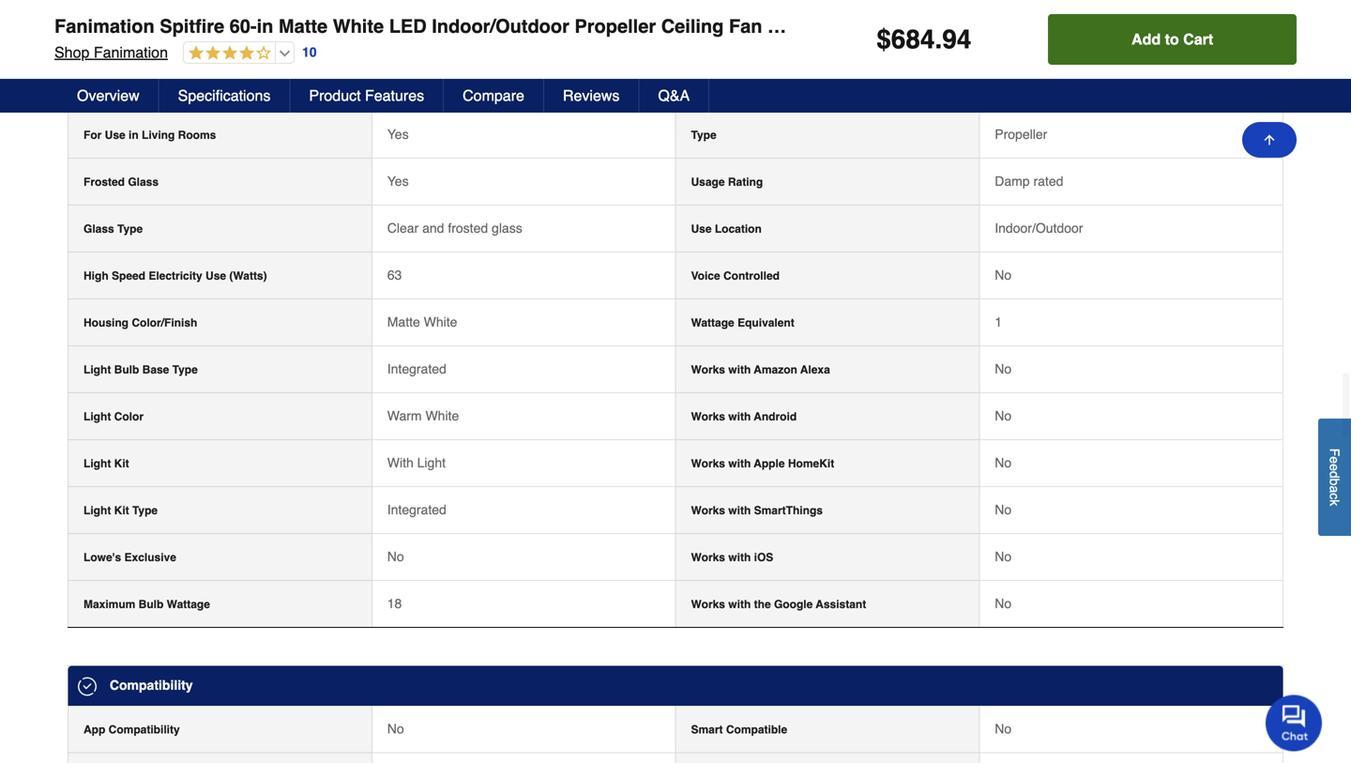 Task type: describe. For each thing, give the bounding box(es) containing it.
use for transitional
[[105, 35, 125, 48]]

damp
[[995, 174, 1030, 189]]

works for works with amazon alexa
[[691, 363, 726, 376]]

0 horizontal spatial glass
[[84, 222, 114, 236]]

no for works with android
[[995, 408, 1012, 423]]

works with ios
[[691, 551, 774, 564]]

type up the exclusive
[[132, 504, 158, 517]]

remote
[[862, 15, 931, 37]]

d
[[1328, 471, 1343, 478]]

in for propeller
[[129, 129, 139, 142]]

ceiling
[[661, 15, 724, 37]]

k
[[1328, 499, 1343, 506]]

works for works with android
[[691, 410, 726, 423]]

(3-
[[936, 15, 959, 37]]

1 horizontal spatial matte
[[387, 314, 420, 329]]

style
[[691, 35, 718, 48]]

a
[[1328, 486, 1343, 493]]

light kit type
[[84, 504, 158, 517]]

yes for transitional
[[387, 33, 409, 48]]

frosted glass
[[84, 176, 159, 189]]

overview button
[[58, 79, 159, 113]]

product features button
[[290, 79, 444, 113]]

no for works with the google assistant
[[995, 596, 1012, 611]]

sub-
[[691, 82, 716, 95]]

0 vertical spatial white
[[333, 15, 384, 37]]

base
[[142, 363, 169, 376]]

with
[[387, 455, 414, 470]]

voice controlled
[[691, 269, 780, 283]]

f e e d b a c k button
[[1319, 419, 1352, 536]]

f
[[1328, 448, 1343, 456]]

use for showroom collection
[[105, 82, 125, 95]]

with for the
[[729, 598, 751, 611]]

wattage equivalent
[[691, 316, 795, 329]]

smartthings
[[754, 504, 823, 517]]

f e e d b a c k
[[1328, 448, 1343, 506]]

63
[[387, 268, 402, 283]]

warm white
[[387, 408, 459, 423]]

homekit
[[788, 457, 835, 470]]

exclusive
[[124, 551, 176, 564]]

bulb for integrated
[[114, 363, 139, 376]]

works for works with smartthings
[[691, 504, 726, 517]]

for for showroom collection
[[84, 82, 102, 95]]

0 horizontal spatial wattage
[[167, 598, 210, 611]]

collection
[[1062, 80, 1119, 95]]

light for light kit
[[84, 457, 111, 470]]

use location
[[691, 222, 762, 236]]

works with apple homekit
[[691, 457, 835, 470]]

0 vertical spatial matte
[[279, 15, 328, 37]]

0 vertical spatial compatibility
[[110, 678, 193, 693]]

in up 3.8 stars image
[[257, 15, 273, 37]]

with for ios
[[729, 551, 751, 564]]

amazon
[[754, 363, 798, 376]]

apple
[[754, 457, 785, 470]]

glass
[[492, 221, 523, 236]]

google
[[774, 598, 813, 611]]

glass type
[[84, 222, 143, 236]]

sub-brand
[[691, 82, 749, 95]]

frosted
[[84, 176, 125, 189]]

0 vertical spatial propeller
[[575, 15, 656, 37]]

light for light bulb base type
[[84, 363, 111, 376]]

684
[[892, 24, 935, 54]]

integrated for light kit type
[[387, 502, 447, 517]]

product
[[309, 87, 361, 104]]

no for smart compatible
[[995, 721, 1012, 736]]

usage rating
[[691, 176, 763, 189]]

compare
[[463, 87, 525, 104]]

color
[[114, 410, 144, 423]]

location
[[715, 222, 762, 236]]

android
[[754, 410, 797, 423]]

light bulb base type
[[84, 363, 198, 376]]

specifications button
[[159, 79, 290, 113]]

lowe's
[[84, 551, 121, 564]]

smart
[[691, 723, 723, 736]]

works with the google assistant
[[691, 598, 867, 611]]

for use in kitchens
[[84, 82, 189, 95]]

specifications
[[178, 87, 271, 104]]

rating
[[728, 176, 763, 189]]

with for android
[[729, 410, 751, 423]]

housing
[[84, 316, 129, 329]]

warm
[[387, 408, 422, 423]]

1 vertical spatial indoor/outdoor
[[995, 221, 1084, 236]]

$ 684 . 94
[[877, 24, 972, 54]]

showroom collection
[[995, 80, 1119, 95]]

q&a button
[[640, 79, 710, 113]]

living
[[142, 129, 175, 142]]

for for propeller
[[84, 129, 102, 142]]

usage
[[691, 176, 725, 189]]

app compatibility
[[84, 723, 180, 736]]

type up speed at left
[[117, 222, 143, 236]]

housing color/finish
[[84, 316, 197, 329]]

controlled
[[724, 269, 780, 283]]

works with amazon alexa
[[691, 363, 831, 376]]

add to cart
[[1132, 31, 1214, 48]]

0 vertical spatial wattage
[[691, 316, 735, 329]]

(watts)
[[229, 269, 267, 283]]

for for transitional
[[84, 35, 102, 48]]



Task type: locate. For each thing, give the bounding box(es) containing it.
damp rated
[[995, 174, 1064, 189]]

with up works with ios
[[729, 504, 751, 517]]

propeller
[[575, 15, 656, 37], [995, 127, 1048, 142]]

light up lowe's on the left bottom
[[84, 504, 111, 517]]

e
[[1328, 456, 1343, 464], [1328, 464, 1343, 471]]

yes
[[387, 33, 409, 48], [387, 80, 409, 95], [387, 127, 409, 142], [387, 174, 409, 189]]

c
[[1328, 493, 1343, 499]]

clear and frosted glass
[[387, 221, 523, 236]]

b
[[1328, 478, 1343, 486]]

indoor/outdoor up compare
[[432, 15, 570, 37]]

matte down 63
[[387, 314, 420, 329]]

propeller down showroom
[[995, 127, 1048, 142]]

1 vertical spatial propeller
[[995, 127, 1048, 142]]

frosted
[[448, 221, 488, 236]]

reviews button
[[544, 79, 640, 113]]

1
[[995, 314, 1003, 329]]

add
[[1132, 31, 1161, 48]]

voice
[[691, 269, 721, 283]]

0 vertical spatial bulb
[[114, 363, 139, 376]]

works for works with the google assistant
[[691, 598, 726, 611]]

wattage
[[691, 316, 735, 329], [167, 598, 210, 611]]

bulb for 18
[[139, 598, 164, 611]]

1 for from the top
[[84, 35, 102, 48]]

2 works from the top
[[691, 410, 726, 423]]

with for apple
[[729, 457, 751, 470]]

in left dining
[[129, 35, 139, 48]]

bulb right maximum in the left bottom of the page
[[139, 598, 164, 611]]

1 vertical spatial for
[[84, 82, 102, 95]]

0 horizontal spatial propeller
[[575, 15, 656, 37]]

e up d
[[1328, 456, 1343, 464]]

3 for from the top
[[84, 129, 102, 142]]

add to cart button
[[1049, 14, 1297, 65]]

in left living
[[129, 129, 139, 142]]

10
[[302, 45, 317, 60]]

reviews
[[563, 87, 620, 104]]

1 vertical spatial bulb
[[139, 598, 164, 611]]

light down light color
[[84, 457, 111, 470]]

with for amazon
[[729, 363, 751, 376]]

0 vertical spatial glass
[[128, 176, 159, 189]]

1 vertical spatial compatibility
[[109, 723, 180, 736]]

smart compatible
[[691, 723, 788, 736]]

light
[[811, 15, 857, 37], [84, 363, 111, 376], [84, 410, 111, 423], [417, 455, 446, 470], [84, 457, 111, 470], [84, 504, 111, 517]]

no for works with amazon alexa
[[995, 361, 1012, 376]]

integrated down matte white
[[387, 361, 447, 376]]

works down "wattage equivalent"
[[691, 363, 726, 376]]

wattage down voice
[[691, 316, 735, 329]]

with left the
[[729, 598, 751, 611]]

0 vertical spatial integrated
[[387, 361, 447, 376]]

light left the $
[[811, 15, 857, 37]]

yes up features
[[387, 33, 409, 48]]

light right the with
[[417, 455, 446, 470]]

yes up clear
[[387, 174, 409, 189]]

light color
[[84, 410, 144, 423]]

1 vertical spatial glass
[[84, 222, 114, 236]]

maximum
[[84, 598, 136, 611]]

rated
[[1034, 174, 1064, 189]]

1 works from the top
[[691, 363, 726, 376]]

0 vertical spatial kit
[[114, 457, 129, 470]]

yes down features
[[387, 127, 409, 142]]

wattage down the exclusive
[[167, 598, 210, 611]]

kit up the lowe's exclusive
[[114, 504, 129, 517]]

0 vertical spatial indoor/outdoor
[[432, 15, 570, 37]]

0 vertical spatial rooms
[[180, 35, 218, 48]]

4 works from the top
[[691, 504, 726, 517]]

4 yes from the top
[[387, 174, 409, 189]]

use
[[105, 35, 125, 48], [105, 82, 125, 95], [105, 129, 125, 142], [691, 222, 712, 236], [206, 269, 226, 283]]

.
[[935, 24, 943, 54]]

for down shop fanimation on the top left of page
[[84, 82, 102, 95]]

use left (watts)
[[206, 269, 226, 283]]

2 yes from the top
[[387, 80, 409, 95]]

indoor/outdoor
[[432, 15, 570, 37], [995, 221, 1084, 236]]

1 vertical spatial fanimation
[[94, 44, 168, 61]]

integrated for light bulb base type
[[387, 361, 447, 376]]

in for transitional
[[129, 35, 139, 48]]

chat invite button image
[[1266, 694, 1324, 751]]

with right "fan"
[[768, 15, 805, 37]]

1 vertical spatial white
[[424, 314, 458, 329]]

2 for from the top
[[84, 82, 102, 95]]

fanimation up "for use in kitchens"
[[94, 44, 168, 61]]

works down works with ios
[[691, 598, 726, 611]]

light for light color
[[84, 410, 111, 423]]

the
[[754, 598, 771, 611]]

no for works with smartthings
[[995, 502, 1012, 517]]

1 vertical spatial wattage
[[167, 598, 210, 611]]

clear
[[387, 221, 419, 236]]

2 integrated from the top
[[387, 502, 447, 517]]

2 kit from the top
[[114, 504, 129, 517]]

1 kit from the top
[[114, 457, 129, 470]]

to
[[1165, 31, 1180, 48]]

with light
[[387, 455, 446, 470]]

in for showroom collection
[[129, 82, 139, 95]]

1 horizontal spatial indoor/outdoor
[[995, 221, 1084, 236]]

equivalent
[[738, 316, 795, 329]]

0 vertical spatial fanimation
[[54, 15, 155, 37]]

q&a
[[658, 87, 690, 104]]

no for works with ios
[[995, 549, 1012, 564]]

bulb left the base
[[114, 363, 139, 376]]

1 horizontal spatial wattage
[[691, 316, 735, 329]]

alexa
[[801, 363, 831, 376]]

high speed electricity use (watts)
[[84, 269, 267, 283]]

led
[[389, 15, 427, 37]]

app
[[84, 723, 105, 736]]

kit for integrated
[[114, 504, 129, 517]]

fan
[[729, 15, 763, 37]]

1 vertical spatial rooms
[[178, 129, 216, 142]]

overview
[[77, 87, 140, 104]]

kit up light kit type
[[114, 457, 129, 470]]

for use in living rooms
[[84, 129, 216, 142]]

1 vertical spatial matte
[[387, 314, 420, 329]]

bulb
[[114, 363, 139, 376], [139, 598, 164, 611]]

white for warm white
[[426, 408, 459, 423]]

and
[[423, 221, 444, 236]]

yes for propeller
[[387, 127, 409, 142]]

in left kitchens
[[129, 82, 139, 95]]

with left ios
[[729, 551, 751, 564]]

fanimation
[[54, 15, 155, 37], [94, 44, 168, 61]]

product features
[[309, 87, 424, 104]]

blade)
[[959, 15, 1016, 37]]

maximum bulb wattage
[[84, 598, 210, 611]]

lowe's exclusive
[[84, 551, 176, 564]]

assistant
[[816, 598, 867, 611]]

shop
[[54, 44, 90, 61]]

works with android
[[691, 410, 797, 423]]

matte
[[279, 15, 328, 37], [387, 314, 420, 329]]

works left ios
[[691, 551, 726, 564]]

rooms right living
[[178, 129, 216, 142]]

integrated
[[387, 361, 447, 376], [387, 502, 447, 517]]

compare button
[[444, 79, 544, 113]]

6 works from the top
[[691, 598, 726, 611]]

with left amazon
[[729, 363, 751, 376]]

kit
[[114, 457, 129, 470], [114, 504, 129, 517]]

1 integrated from the top
[[387, 361, 447, 376]]

works
[[691, 363, 726, 376], [691, 410, 726, 423], [691, 457, 726, 470], [691, 504, 726, 517], [691, 551, 726, 564], [691, 598, 726, 611]]

0 vertical spatial for
[[84, 35, 102, 48]]

glass up high
[[84, 222, 114, 236]]

2 vertical spatial white
[[426, 408, 459, 423]]

rooms right dining
[[180, 35, 218, 48]]

for down "overview" button
[[84, 129, 102, 142]]

use down "overview" button
[[105, 129, 125, 142]]

18
[[387, 596, 402, 611]]

speed
[[112, 269, 146, 283]]

3 yes from the top
[[387, 127, 409, 142]]

1 vertical spatial integrated
[[387, 502, 447, 517]]

1 e from the top
[[1328, 456, 1343, 464]]

yes for showroom collection
[[387, 80, 409, 95]]

matte white
[[387, 314, 458, 329]]

works left android
[[691, 410, 726, 423]]

0 horizontal spatial matte
[[279, 15, 328, 37]]

works for works with ios
[[691, 551, 726, 564]]

white for matte white
[[424, 314, 458, 329]]

type down sub-
[[691, 129, 717, 142]]

cart
[[1184, 31, 1214, 48]]

matte up "10"
[[279, 15, 328, 37]]

works with smartthings
[[691, 504, 823, 517]]

compatibility up app compatibility
[[110, 678, 193, 693]]

light for light kit type
[[84, 504, 111, 517]]

3 works from the top
[[691, 457, 726, 470]]

0 horizontal spatial indoor/outdoor
[[432, 15, 570, 37]]

white
[[333, 15, 384, 37], [424, 314, 458, 329], [426, 408, 459, 423]]

94
[[943, 24, 972, 54]]

high
[[84, 269, 109, 283]]

rooms for propeller
[[178, 129, 216, 142]]

integrated down with light
[[387, 502, 447, 517]]

glass right frosted
[[128, 176, 159, 189]]

60-
[[230, 15, 257, 37]]

no for voice controlled
[[995, 268, 1012, 283]]

1 yes from the top
[[387, 33, 409, 48]]

1 horizontal spatial glass
[[128, 176, 159, 189]]

showroom
[[995, 80, 1058, 95]]

use for propeller
[[105, 129, 125, 142]]

indoor/outdoor down rated
[[995, 221, 1084, 236]]

5 works from the top
[[691, 551, 726, 564]]

with
[[768, 15, 805, 37], [729, 363, 751, 376], [729, 410, 751, 423], [729, 457, 751, 470], [729, 504, 751, 517], [729, 551, 751, 564], [729, 598, 751, 611]]

for up overview
[[84, 35, 102, 48]]

works down works with android
[[691, 457, 726, 470]]

propeller up reviews
[[575, 15, 656, 37]]

with for smartthings
[[729, 504, 751, 517]]

light down housing
[[84, 363, 111, 376]]

rooms for transitional
[[180, 35, 218, 48]]

use left dining
[[105, 35, 125, 48]]

no for works with apple homekit
[[995, 455, 1012, 470]]

2 vertical spatial for
[[84, 129, 102, 142]]

rooms
[[180, 35, 218, 48], [178, 129, 216, 142]]

use down shop fanimation on the top left of page
[[105, 82, 125, 95]]

light kit
[[84, 457, 129, 470]]

compatibility right app
[[109, 723, 180, 736]]

arrow up image
[[1263, 132, 1278, 147]]

spitfire
[[160, 15, 224, 37]]

with left android
[[729, 410, 751, 423]]

ios
[[754, 551, 774, 564]]

kitchens
[[142, 82, 189, 95]]

use left 'location'
[[691, 222, 712, 236]]

2 e from the top
[[1328, 464, 1343, 471]]

3.8 stars image
[[184, 45, 271, 62]]

e up b
[[1328, 464, 1343, 471]]

works for works with apple homekit
[[691, 457, 726, 470]]

1 vertical spatial kit
[[114, 504, 129, 517]]

works up works with ios
[[691, 504, 726, 517]]

yes for damp rated
[[387, 174, 409, 189]]

kit for with light
[[114, 457, 129, 470]]

yes down led
[[387, 80, 409, 95]]

1 horizontal spatial propeller
[[995, 127, 1048, 142]]

color/finish
[[132, 316, 197, 329]]

light left the color
[[84, 410, 111, 423]]

fanimation up shop fanimation on the top left of page
[[54, 15, 155, 37]]

type right the base
[[172, 363, 198, 376]]

with left apple
[[729, 457, 751, 470]]

dining
[[142, 35, 177, 48]]

transitional
[[995, 33, 1063, 48]]



Task type: vqa. For each thing, say whether or not it's contained in the screenshot.


